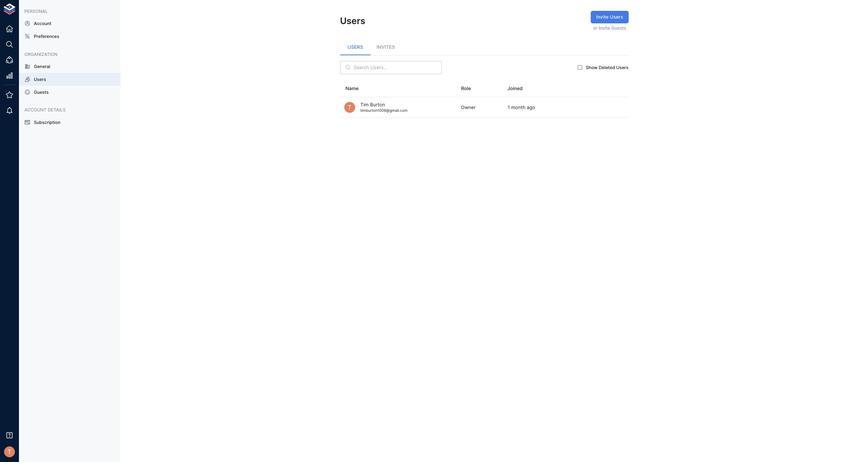 Task type: describe. For each thing, give the bounding box(es) containing it.
invite guests link
[[599, 25, 627, 30]]

owner
[[461, 104, 476, 110]]

account
[[34, 21, 51, 26]]

general
[[34, 64, 50, 69]]

guests link
[[19, 86, 121, 99]]

tim burton timburton1006@gmail.com
[[361, 102, 408, 113]]

role
[[461, 85, 471, 91]]

users inside invite users button
[[610, 14, 624, 20]]

account
[[24, 107, 47, 113]]

joined
[[508, 85, 523, 91]]

preferences link
[[19, 30, 121, 43]]

general link
[[19, 60, 121, 73]]

1 vertical spatial guests
[[34, 89, 49, 95]]

1 vertical spatial invite
[[599, 25, 611, 30]]

details
[[48, 107, 66, 113]]

timburton1006@gmail.com
[[361, 108, 408, 113]]

or invite guests
[[594, 25, 627, 30]]

invites
[[377, 44, 395, 50]]

users button
[[340, 39, 371, 55]]

users link
[[19, 73, 121, 86]]

tim
[[361, 102, 369, 108]]

users
[[348, 44, 363, 50]]

deleted
[[599, 65, 616, 70]]

1 horizontal spatial t
[[348, 104, 352, 111]]



Task type: vqa. For each thing, say whether or not it's contained in the screenshot.
INVITES
yes



Task type: locate. For each thing, give the bounding box(es) containing it.
tab list containing users
[[340, 39, 629, 55]]

users up users on the top of the page
[[340, 15, 366, 26]]

guests up account details
[[34, 89, 49, 95]]

organization
[[24, 51, 58, 57]]

users right deleted
[[617, 65, 629, 70]]

invite users
[[597, 14, 624, 20]]

users
[[610, 14, 624, 20], [340, 15, 366, 26], [617, 65, 629, 70], [34, 77, 46, 82]]

subscription
[[34, 119, 60, 125]]

burton
[[370, 102, 385, 108]]

personal
[[24, 8, 48, 14]]

show
[[586, 65, 598, 70]]

0 horizontal spatial t
[[7, 448, 11, 456]]

1 horizontal spatial guests
[[612, 25, 627, 30]]

tab list
[[340, 39, 629, 55]]

invite up or
[[597, 14, 609, 20]]

name
[[346, 85, 359, 91]]

preferences
[[34, 34, 59, 39]]

month
[[512, 104, 526, 110]]

0 vertical spatial t
[[348, 104, 352, 111]]

guests
[[612, 25, 627, 30], [34, 89, 49, 95]]

0 vertical spatial guests
[[612, 25, 627, 30]]

Search Users... text field
[[354, 61, 442, 74]]

users down general
[[34, 77, 46, 82]]

guests down invite users button
[[612, 25, 627, 30]]

1
[[508, 104, 510, 110]]

account link
[[19, 17, 121, 30]]

users up invite guests link
[[610, 14, 624, 20]]

invite
[[597, 14, 609, 20], [599, 25, 611, 30]]

invite right or
[[599, 25, 611, 30]]

show deleted users
[[586, 65, 629, 70]]

0 vertical spatial invite
[[597, 14, 609, 20]]

invite users button
[[591, 11, 629, 23]]

users inside users link
[[34, 77, 46, 82]]

t
[[348, 104, 352, 111], [7, 448, 11, 456]]

t inside button
[[7, 448, 11, 456]]

account details
[[24, 107, 66, 113]]

invite inside button
[[597, 14, 609, 20]]

1 vertical spatial t
[[7, 448, 11, 456]]

invites button
[[371, 39, 401, 55]]

or
[[594, 25, 598, 30]]

subscription link
[[19, 116, 121, 129]]

1 month ago
[[508, 104, 536, 110]]

0 horizontal spatial guests
[[34, 89, 49, 95]]

t button
[[2, 445, 17, 459]]

ago
[[527, 104, 536, 110]]



